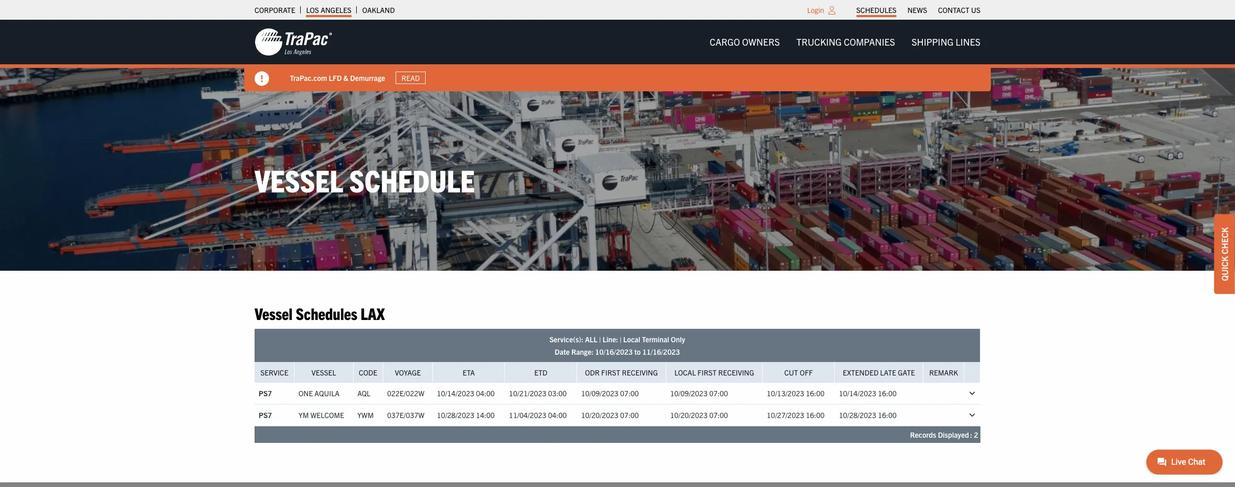 Task type: locate. For each thing, give the bounding box(es) containing it.
0 horizontal spatial 10/20/2023 07:00
[[581, 410, 639, 420]]

0 horizontal spatial 04:00
[[476, 389, 495, 398]]

10/09/2023 07:00 down odr first receiving
[[581, 389, 639, 398]]

10/09/2023
[[581, 389, 619, 398], [670, 389, 708, 398]]

| right all
[[599, 334, 601, 344]]

terminal
[[642, 334, 669, 344]]

| right line:
[[620, 334, 622, 344]]

1 receiving from the left
[[622, 368, 658, 377]]

10/28/2023 down 10/14/2023 16:00
[[839, 410, 877, 420]]

0 vertical spatial vessel
[[255, 161, 343, 199]]

1 vertical spatial local
[[675, 368, 696, 377]]

16:00 down 10/14/2023 16:00
[[878, 410, 897, 420]]

10/20/2023 07:00 down odr first receiving
[[581, 410, 639, 420]]

1 horizontal spatial 10/09/2023 07:00
[[670, 389, 728, 398]]

2 10/14/2023 from the left
[[839, 389, 877, 398]]

schedules up companies
[[857, 5, 897, 15]]

first for odr
[[602, 368, 621, 377]]

schedule
[[350, 161, 475, 199]]

0 vertical spatial ps7
[[259, 389, 272, 398]]

cargo
[[710, 36, 740, 48]]

:
[[971, 430, 973, 439]]

10/13/2023 16:00
[[767, 389, 825, 398]]

menu bar down the light icon
[[702, 32, 989, 52]]

10/14/2023 16:00
[[839, 389, 897, 398]]

menu bar
[[851, 3, 986, 17], [702, 32, 989, 52]]

check
[[1220, 227, 1230, 254]]

2 vertical spatial vessel
[[312, 368, 336, 377]]

1 horizontal spatial local
[[675, 368, 696, 377]]

0 horizontal spatial 10/09/2023 07:00
[[581, 389, 639, 398]]

voyage
[[395, 368, 421, 377]]

16:00 down 10/13/2023 16:00
[[806, 410, 825, 420]]

10/28/2023 16:00
[[839, 410, 897, 420]]

16:00 for 10/27/2023 16:00
[[806, 410, 825, 420]]

ps7 left ym
[[259, 410, 272, 420]]

16:00 down late
[[878, 389, 897, 398]]

1 10/28/2023 from the left
[[437, 410, 475, 420]]

04:00
[[476, 389, 495, 398], [548, 410, 567, 420]]

1 horizontal spatial first
[[698, 368, 717, 377]]

1 horizontal spatial 10/20/2023
[[670, 410, 708, 420]]

ym welcome
[[299, 410, 344, 420]]

0 horizontal spatial local
[[623, 334, 641, 344]]

off
[[800, 368, 813, 377]]

0 horizontal spatial 10/14/2023
[[437, 389, 475, 398]]

vessel
[[255, 161, 343, 199], [255, 303, 293, 323], [312, 368, 336, 377]]

quick check link
[[1215, 214, 1236, 294]]

0 horizontal spatial receiving
[[622, 368, 658, 377]]

1 vertical spatial schedules
[[296, 303, 358, 323]]

trucking companies
[[797, 36, 895, 48]]

1 horizontal spatial 04:00
[[548, 410, 567, 420]]

0 vertical spatial menu bar
[[851, 3, 986, 17]]

2 receiving from the left
[[719, 368, 755, 377]]

welcome
[[311, 410, 344, 420]]

1 horizontal spatial 10/09/2023
[[670, 389, 708, 398]]

local down 11/16/2023
[[675, 368, 696, 377]]

angeles
[[321, 5, 352, 15]]

quick check
[[1220, 227, 1230, 281]]

1 | from the left
[[599, 334, 601, 344]]

cargo owners
[[710, 36, 780, 48]]

04:00 up "14:00"
[[476, 389, 495, 398]]

trapac.com
[[290, 73, 327, 82]]

1 horizontal spatial 10/28/2023
[[839, 410, 877, 420]]

16:00 down off
[[806, 389, 825, 398]]

2 10/20/2023 from the left
[[670, 410, 708, 420]]

04:00 down '03:00'
[[548, 410, 567, 420]]

16:00 for 10/28/2023 16:00
[[878, 410, 897, 420]]

date
[[555, 347, 570, 356]]

menu bar containing cargo owners
[[702, 32, 989, 52]]

aquila
[[315, 389, 340, 398]]

vessel schedule
[[255, 161, 475, 199]]

1 10/14/2023 from the left
[[437, 389, 475, 398]]

1 horizontal spatial receiving
[[719, 368, 755, 377]]

ps7 down service
[[259, 389, 272, 398]]

10/20/2023 down the local first receiving
[[670, 410, 708, 420]]

10/20/2023
[[581, 410, 619, 420], [670, 410, 708, 420]]

10/13/2023
[[767, 389, 805, 398]]

10/28/2023 for 10/28/2023 16:00
[[839, 410, 877, 420]]

|
[[599, 334, 601, 344], [620, 334, 622, 344]]

all
[[585, 334, 598, 344]]

cut
[[785, 368, 799, 377]]

banner
[[0, 20, 1236, 91]]

1 vertical spatial ps7
[[259, 410, 272, 420]]

cargo owners link
[[702, 32, 788, 52]]

0 horizontal spatial |
[[599, 334, 601, 344]]

shipping lines link
[[904, 32, 989, 52]]

10/09/2023 down the local first receiving
[[670, 389, 708, 398]]

1 ps7 from the top
[[259, 389, 272, 398]]

0 horizontal spatial 10/09/2023
[[581, 389, 619, 398]]

10/14/2023 down extended
[[839, 389, 877, 398]]

1 10/09/2023 07:00 from the left
[[581, 389, 639, 398]]

receiving for local first receiving
[[719, 368, 755, 377]]

0 vertical spatial schedules
[[857, 5, 897, 15]]

records displayed : 2
[[910, 430, 979, 439]]

0 horizontal spatial first
[[602, 368, 621, 377]]

16:00 for 10/14/2023 16:00
[[878, 389, 897, 398]]

10/14/2023 up "10/28/2023 14:00"
[[437, 389, 475, 398]]

remark
[[930, 368, 958, 377]]

16:00
[[806, 389, 825, 398], [878, 389, 897, 398], [806, 410, 825, 420], [878, 410, 897, 420]]

one aquila
[[299, 389, 340, 398]]

los
[[306, 5, 319, 15]]

news link
[[908, 3, 928, 17]]

2 | from the left
[[620, 334, 622, 344]]

10/09/2023 07:00 down the local first receiving
[[670, 389, 728, 398]]

0 vertical spatial local
[[623, 334, 641, 344]]

10/20/2023 07:00 down the local first receiving
[[670, 410, 728, 420]]

local inside service(s): all | line: | local terminal only date range: 10/16/2023 to 11/16/2023
[[623, 334, 641, 344]]

odr
[[585, 368, 600, 377]]

1 10/20/2023 07:00 from the left
[[581, 410, 639, 420]]

0 horizontal spatial 10/20/2023
[[581, 410, 619, 420]]

ym
[[299, 410, 309, 420]]

1 horizontal spatial schedules
[[857, 5, 897, 15]]

0 horizontal spatial 10/28/2023
[[437, 410, 475, 420]]

1 horizontal spatial 10/20/2023 07:00
[[670, 410, 728, 420]]

banner containing cargo owners
[[0, 20, 1236, 91]]

10/14/2023
[[437, 389, 475, 398], [839, 389, 877, 398]]

receiving
[[622, 368, 658, 377], [719, 368, 755, 377]]

10/20/2023 down odr
[[581, 410, 619, 420]]

schedules
[[857, 5, 897, 15], [296, 303, 358, 323]]

contact us link
[[938, 3, 981, 17]]

footer
[[0, 482, 1236, 487]]

2 ps7 from the top
[[259, 410, 272, 420]]

11/04/2023
[[509, 410, 547, 420]]

1 horizontal spatial 10/14/2023
[[839, 389, 877, 398]]

10/28/2023 for 10/28/2023 14:00
[[437, 410, 475, 420]]

demurrage
[[350, 73, 385, 82]]

10/28/2023 down 10/14/2023 04:00
[[437, 410, 475, 420]]

10/09/2023 down odr
[[581, 389, 619, 398]]

10/14/2023 for 10/14/2023 04:00
[[437, 389, 475, 398]]

1 horizontal spatial |
[[620, 334, 622, 344]]

10/20/2023 07:00
[[581, 410, 639, 420], [670, 410, 728, 420]]

0 vertical spatial 04:00
[[476, 389, 495, 398]]

10/21/2023
[[509, 389, 547, 398]]

first
[[602, 368, 621, 377], [698, 368, 717, 377]]

local
[[623, 334, 641, 344], [675, 368, 696, 377]]

1 vertical spatial 04:00
[[548, 410, 567, 420]]

1 first from the left
[[602, 368, 621, 377]]

menu bar up shipping
[[851, 3, 986, 17]]

los angeles image
[[255, 27, 333, 57]]

local up to
[[623, 334, 641, 344]]

10/09/2023 07:00
[[581, 389, 639, 398], [670, 389, 728, 398]]

vessel for vessel schedule
[[255, 161, 343, 199]]

gate
[[898, 368, 915, 377]]

news
[[908, 5, 928, 15]]

1 vertical spatial menu bar
[[702, 32, 989, 52]]

2 10/09/2023 07:00 from the left
[[670, 389, 728, 398]]

contact
[[938, 5, 970, 15]]

2 10/28/2023 from the left
[[839, 410, 877, 420]]

ps7
[[259, 389, 272, 398], [259, 410, 272, 420]]

2 first from the left
[[698, 368, 717, 377]]

trucking companies link
[[788, 32, 904, 52]]

10/27/2023 16:00
[[767, 410, 825, 420]]

owners
[[742, 36, 780, 48]]

1 vertical spatial vessel
[[255, 303, 293, 323]]

late
[[881, 368, 897, 377]]

ps7 for one aquila
[[259, 389, 272, 398]]

schedules left lax
[[296, 303, 358, 323]]



Task type: vqa. For each thing, say whether or not it's contained in the screenshot.
2722
no



Task type: describe. For each thing, give the bounding box(es) containing it.
trucking
[[797, 36, 842, 48]]

11/16/2023
[[643, 347, 680, 356]]

service(s):
[[550, 334, 584, 344]]

login link
[[808, 5, 825, 15]]

oakland link
[[362, 3, 395, 17]]

2 10/20/2023 07:00 from the left
[[670, 410, 728, 420]]

037e/037w
[[387, 410, 425, 420]]

etd
[[535, 368, 548, 377]]

schedules link
[[857, 3, 897, 17]]

line:
[[603, 334, 618, 344]]

companies
[[844, 36, 895, 48]]

03:00
[[548, 389, 567, 398]]

local first receiving
[[675, 368, 755, 377]]

10/28/2023 14:00
[[437, 410, 495, 420]]

shipping lines
[[912, 36, 981, 48]]

lines
[[956, 36, 981, 48]]

2
[[974, 430, 979, 439]]

1 10/09/2023 from the left
[[581, 389, 619, 398]]

lax
[[361, 303, 385, 323]]

los angeles link
[[306, 3, 352, 17]]

extended
[[843, 368, 879, 377]]

16:00 for 10/13/2023 16:00
[[806, 389, 825, 398]]

light image
[[829, 6, 836, 15]]

ps7 for ym welcome
[[259, 410, 272, 420]]

04:00 for 11/04/2023 04:00
[[548, 410, 567, 420]]

one
[[299, 389, 313, 398]]

10/27/2023
[[767, 410, 805, 420]]

10/14/2023 04:00
[[437, 389, 495, 398]]

0 horizontal spatial schedules
[[296, 303, 358, 323]]

022e/022w
[[387, 389, 425, 398]]

only
[[671, 334, 685, 344]]

odr first receiving
[[585, 368, 658, 377]]

ywm
[[357, 410, 374, 420]]

menu bar containing schedules
[[851, 3, 986, 17]]

service(s): all | line: | local terminal only date range: 10/16/2023 to 11/16/2023
[[550, 334, 685, 356]]

contact us
[[938, 5, 981, 15]]

1 10/20/2023 from the left
[[581, 410, 619, 420]]

to
[[635, 347, 641, 356]]

los angeles
[[306, 5, 352, 15]]

&
[[344, 73, 349, 82]]

read
[[402, 73, 420, 82]]

14:00
[[476, 410, 495, 420]]

2 10/09/2023 from the left
[[670, 389, 708, 398]]

shipping
[[912, 36, 954, 48]]

04:00 for 10/14/2023 04:00
[[476, 389, 495, 398]]

vessel for vessel schedules lax
[[255, 303, 293, 323]]

login
[[808, 5, 825, 15]]

us
[[972, 5, 981, 15]]

corporate link
[[255, 3, 295, 17]]

10/14/2023 for 10/14/2023 16:00
[[839, 389, 877, 398]]

first for local
[[698, 368, 717, 377]]

trapac.com lfd & demurrage
[[290, 73, 385, 82]]

code
[[359, 368, 378, 377]]

read link
[[396, 71, 426, 84]]

aql
[[357, 389, 371, 398]]

eta
[[463, 368, 475, 377]]

10/16/2023
[[595, 347, 633, 356]]

solid image
[[255, 72, 269, 86]]

oakland
[[362, 5, 395, 15]]

corporate
[[255, 5, 295, 15]]

service
[[260, 368, 288, 377]]

10/21/2023 03:00
[[509, 389, 567, 398]]

lfd
[[329, 73, 342, 82]]

receiving for odr first receiving
[[622, 368, 658, 377]]

11/04/2023 04:00
[[509, 410, 567, 420]]

extended late gate
[[843, 368, 915, 377]]

vessel schedules lax
[[255, 303, 385, 323]]

records
[[910, 430, 937, 439]]

quick
[[1220, 256, 1230, 281]]

range:
[[572, 347, 594, 356]]

displayed
[[938, 430, 969, 439]]

cut off
[[785, 368, 813, 377]]



